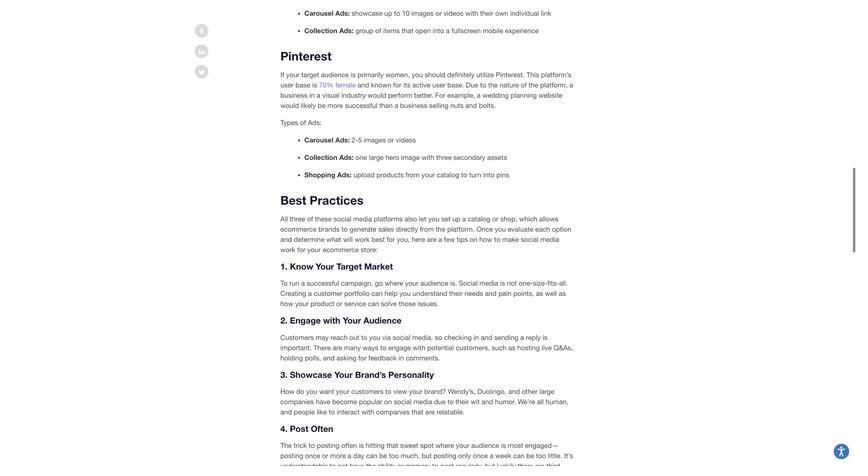 Task type: locate. For each thing, give the bounding box(es) containing it.
1 vertical spatial audience
[[421, 279, 448, 287]]

1 carousel from the top
[[304, 9, 334, 17]]

work
[[355, 236, 370, 244], [280, 246, 295, 254]]

0 vertical spatial business
[[280, 91, 308, 99]]

0 vertical spatial large
[[369, 154, 384, 161]]

a right run
[[301, 279, 305, 287]]

a left "fullscreen" on the top of page
[[446, 27, 450, 34]]

in
[[309, 91, 315, 99], [474, 334, 479, 341], [399, 354, 404, 362]]

solve
[[381, 300, 397, 308]]

how inside all three of these social media platforms also let you set up a catalog or shop, which allows ecommerce brands to generate sales directly from the platform. once you evaluate each option and determine what will work best for you, here are a few tips on how to make social media work for your ecommerce store:
[[480, 236, 492, 244]]

hosting
[[517, 344, 540, 352]]

popular
[[359, 398, 382, 406]]

0 vertical spatial more
[[328, 102, 343, 109]]

you up 'active'
[[412, 71, 423, 79]]

ads: left group
[[339, 26, 354, 34]]

1 vertical spatial companies
[[376, 408, 410, 416]]

into inside collection ads: group of items that open into a fullscreen mobile experience
[[433, 27, 444, 34]]

twitter image
[[199, 69, 205, 76]]

can left solve
[[368, 300, 379, 308]]

would down the known
[[368, 91, 386, 99]]

a up platform.
[[462, 215, 466, 223]]

where right spot at bottom
[[436, 442, 454, 450]]

images inside carousel ads: 2-5 images or videos
[[364, 136, 386, 144]]

the up 'wedding'
[[488, 81, 498, 89]]

your down creating
[[295, 300, 309, 308]]

own
[[496, 9, 508, 17]]

run
[[289, 279, 299, 287]]

from down the "let"
[[420, 225, 434, 233]]

but down spot at bottom
[[422, 452, 432, 460]]

not up pain
[[507, 279, 517, 287]]

be up there
[[527, 452, 534, 460]]

1 vertical spatial catalog
[[468, 215, 490, 223]]

social up engage at the bottom left
[[393, 334, 411, 341]]

2 user from the left
[[432, 81, 446, 89]]

points,
[[514, 290, 534, 298]]

1 vertical spatial collection
[[304, 153, 337, 161]]

customer
[[314, 290, 343, 298]]

0 horizontal spatial too
[[389, 452, 399, 460]]

more down often
[[330, 452, 346, 460]]

0 vertical spatial not
[[507, 279, 517, 287]]

and inside to run a successful campaign, go where your audience is. social media is not one-size-fits-all. creating a customer portfolio can help you understand their needs and pain points, as well as how your product or service can solve those issues.
[[485, 290, 497, 298]]

target
[[337, 262, 362, 272]]

better.
[[414, 91, 433, 99]]

media down brand?
[[414, 398, 432, 406]]

product
[[311, 300, 334, 308]]

1 horizontal spatial not
[[507, 279, 517, 287]]

0 vertical spatial collection
[[304, 26, 337, 34]]

that
[[402, 27, 414, 34], [412, 408, 423, 416], [387, 442, 398, 450]]

0 horizontal spatial in
[[309, 91, 315, 99]]

0 horizontal spatial videos
[[396, 136, 416, 144]]

0 horizontal spatial but
[[422, 452, 432, 460]]

0 vertical spatial that
[[402, 27, 414, 34]]

as down all.
[[559, 290, 566, 298]]

definitely
[[447, 71, 475, 79]]

allows
[[539, 215, 559, 223]]

0 horizontal spatial would
[[280, 102, 299, 109]]

your down asking at the bottom
[[334, 370, 353, 380]]

0 horizontal spatial be
[[318, 102, 326, 109]]

with inside customers may reach out to you via social media, so checking in and sending a reply is important. there are many ways to engage with potential customers, such as hosting live q&as, holding polls, and asking for feedback in comments.
[[413, 344, 426, 352]]

to up feedback
[[380, 344, 387, 352]]

1 horizontal spatial three
[[436, 154, 452, 161]]

as down size-
[[536, 290, 543, 298]]

0 vertical spatial audience
[[321, 71, 349, 79]]

posting up post
[[434, 452, 457, 460]]

2 horizontal spatial in
[[474, 334, 479, 341]]

social
[[334, 215, 351, 223], [521, 236, 539, 244], [393, 334, 411, 341], [394, 398, 412, 406]]

1 vertical spatial that
[[412, 408, 423, 416]]

your for brand's
[[334, 370, 353, 380]]

once
[[305, 452, 320, 460], [473, 452, 488, 460]]

open
[[415, 27, 431, 34]]

1 user from the left
[[280, 81, 294, 89]]

with down media,
[[413, 344, 426, 352]]

link
[[541, 9, 551, 17]]

and up such on the bottom right of the page
[[481, 334, 493, 341]]

0 horizontal spatial on
[[384, 398, 392, 406]]

2. engage with your audience
[[280, 316, 402, 326]]

wedding
[[483, 91, 509, 99]]

media inside to run a successful campaign, go where your audience is. social media is not one-size-fits-all. creating a customer portfolio can help you understand their needs and pain points, as well as how your product or service can solve those issues.
[[480, 279, 498, 287]]

1 vertical spatial more
[[330, 452, 346, 460]]

this
[[527, 71, 539, 79]]

brand?
[[424, 388, 446, 395]]

that left open
[[402, 27, 414, 34]]

how inside to run a successful campaign, go where your audience is. social media is not one-size-fits-all. creating a customer portfolio can help you understand their needs and pain points, as well as how your product or service can solve those issues.
[[280, 300, 293, 308]]

into right open
[[433, 27, 444, 34]]

user up for at right top
[[432, 81, 446, 89]]

0 vertical spatial would
[[368, 91, 386, 99]]

what
[[326, 236, 341, 244]]

memory
[[406, 462, 431, 466]]

0 horizontal spatial companies
[[280, 398, 314, 406]]

2 carousel from the top
[[304, 136, 334, 144]]

1 horizontal spatial have
[[350, 462, 364, 466]]

catalog
[[437, 171, 459, 179], [468, 215, 490, 223]]

0 horizontal spatial have
[[316, 398, 331, 406]]

how down creating
[[280, 300, 293, 308]]

0 vertical spatial companies
[[280, 398, 314, 406]]

user
[[280, 81, 294, 89], [432, 81, 446, 89]]

images right 10
[[412, 9, 434, 17]]

or up collection ads: group of items that open into a fullscreen mobile experience
[[436, 9, 442, 17]]

perform
[[388, 91, 412, 99]]

and down there
[[323, 354, 335, 362]]

social down evaluate at the right of page
[[521, 236, 539, 244]]

nature
[[500, 81, 519, 89]]

are right there
[[535, 462, 545, 466]]

2 horizontal spatial audience
[[471, 442, 499, 450]]

2 vertical spatial your
[[334, 370, 353, 380]]

wit
[[471, 398, 480, 406]]

the inside all three of these social media platforms also let you set up a catalog or shop, which allows ecommerce brands to generate sales directly from the platform. once you evaluate each option and determine what will work best for you, here are a few tips on how to make social media work for your ecommerce store:
[[436, 225, 446, 233]]

0 horizontal spatial up
[[384, 9, 392, 17]]

is up pain
[[500, 279, 505, 287]]

or left shop,
[[492, 215, 499, 223]]

their inside to run a successful campaign, go where your audience is. social media is not one-size-fits-all. creating a customer portfolio can help you understand their needs and pain points, as well as how your product or service can solve those issues.
[[449, 290, 463, 298]]

your inside the trick to posting often is hitting that sweet spot where your audience is most engaged— posting once or more a day can be too much, but posting only once a week can be too little. it's understandable to not have the ability or memory to post regularly, but luckily there are thir
[[456, 442, 470, 450]]

your right the know
[[316, 262, 334, 272]]

their
[[480, 9, 494, 17], [449, 290, 463, 298], [456, 398, 469, 406]]

is up live at the right of page
[[543, 334, 548, 341]]

visual
[[322, 91, 340, 99]]

posting down often
[[317, 442, 340, 450]]

ways
[[363, 344, 379, 352]]

have inside the trick to posting often is hitting that sweet spot where your audience is most engaged— posting once or more a day can be too much, but posting only once a week can be too little. it's understandable to not have the ability or memory to post regularly, but luckily there are thir
[[350, 462, 364, 466]]

ads: left 'one'
[[339, 153, 354, 161]]

audience inside to run a successful campaign, go where your audience is. social media is not one-size-fits-all. creating a customer portfolio can help you understand their needs and pain points, as well as how your product or service can solve those issues.
[[421, 279, 448, 287]]

large inside the collection ads: one large hero image with three secondary assets
[[369, 154, 384, 161]]

is down target in the top left of the page
[[312, 81, 317, 89]]

collection ads: one large hero image with three secondary assets
[[304, 153, 507, 161]]

as inside customers may reach out to you via social media, so checking in and sending a reply is important. there are many ways to engage with potential customers, such as hosting live q&as, holding polls, and asking for feedback in comments.
[[508, 344, 516, 352]]

directly
[[396, 225, 418, 233]]

linkedin image
[[199, 49, 205, 55]]

most
[[508, 442, 523, 450]]

1 vertical spatial into
[[483, 171, 495, 179]]

open accessibe: accessibility options, statement and help image
[[838, 447, 846, 457]]

1 vertical spatial images
[[364, 136, 386, 144]]

1 vertical spatial videos
[[396, 136, 416, 144]]

a left day
[[348, 452, 351, 460]]

videos up "fullscreen" on the top of page
[[444, 9, 464, 17]]

the inside the trick to posting often is hitting that sweet spot where your audience is most engaged— posting once or more a day can be too much, but posting only once a week can be too little. it's understandable to not have the ability or memory to post regularly, but luckily there are thir
[[366, 462, 376, 466]]

market
[[364, 262, 393, 272]]

but left luckily
[[485, 462, 495, 466]]

1 vertical spatial large
[[540, 388, 555, 395]]

on
[[470, 236, 478, 244], [384, 398, 392, 406]]

view
[[393, 388, 407, 395]]

a right than
[[395, 102, 398, 109]]

is
[[351, 71, 356, 79], [312, 81, 317, 89], [500, 279, 505, 287], [543, 334, 548, 341], [359, 442, 364, 450], [501, 442, 506, 450]]

in down engage at the bottom left
[[399, 354, 404, 362]]

2 vertical spatial audience
[[471, 442, 499, 450]]

videos inside carousel ads: 2-5 images or videos
[[396, 136, 416, 144]]

creating
[[280, 290, 306, 298]]

1 vertical spatial up
[[453, 215, 460, 223]]

media down each
[[541, 236, 559, 244]]

images inside carousel ads: showcase up to 10 images or videos with their own individual link
[[412, 9, 434, 17]]

0 vertical spatial ecommerce
[[280, 225, 317, 233]]

0 vertical spatial their
[[480, 9, 494, 17]]

the down 'set'
[[436, 225, 446, 233]]

business
[[280, 91, 308, 99], [400, 102, 427, 109]]

social
[[459, 279, 478, 287]]

0 vertical spatial catalog
[[437, 171, 459, 179]]

1 horizontal spatial videos
[[444, 9, 464, 17]]

their inside how do you want your customers to view your brand? wendy's, duolingo, and other large companies have become popular on social media due to their wit and humor. we're all human, and people like to interact with companies that are relatable.
[[456, 398, 469, 406]]

and down "all"
[[280, 236, 292, 244]]

engage
[[290, 316, 321, 326]]

1 horizontal spatial from
[[420, 225, 434, 233]]

1 horizontal spatial how
[[480, 236, 492, 244]]

are
[[427, 236, 437, 244], [333, 344, 342, 352], [425, 408, 435, 416], [535, 462, 545, 466]]

companies down do
[[280, 398, 314, 406]]

0 horizontal spatial images
[[364, 136, 386, 144]]

are right here
[[427, 236, 437, 244]]

1 vertical spatial business
[[400, 102, 427, 109]]

with
[[466, 9, 478, 17], [422, 154, 434, 161], [323, 316, 340, 326], [413, 344, 426, 352], [362, 408, 374, 416]]

1 horizontal spatial user
[[432, 81, 446, 89]]

2.
[[280, 316, 288, 326]]

often
[[311, 424, 333, 434]]

0 vertical spatial three
[[436, 154, 452, 161]]

0 vertical spatial but
[[422, 452, 432, 460]]

0 horizontal spatial three
[[290, 215, 305, 223]]

have up the like
[[316, 398, 331, 406]]

not
[[507, 279, 517, 287], [338, 462, 348, 466]]

asking
[[337, 354, 356, 362]]

1 horizontal spatial up
[[453, 215, 460, 223]]

where up help
[[385, 279, 403, 287]]

1 vertical spatial would
[[280, 102, 299, 109]]

0 horizontal spatial user
[[280, 81, 294, 89]]

0 vertical spatial work
[[355, 236, 370, 244]]

issues.
[[418, 300, 439, 308]]

into
[[433, 27, 444, 34], [483, 171, 495, 179]]

0 vertical spatial from
[[406, 171, 420, 179]]

showcase
[[290, 370, 332, 380]]

can down go
[[372, 290, 383, 298]]

post
[[440, 462, 454, 466]]

media inside how do you want your customers to view your brand? wendy's, duolingo, and other large companies have become popular on social media due to their wit and humor. we're all human, and people like to interact with companies that are relatable.
[[414, 398, 432, 406]]

1 horizontal spatial successful
[[345, 102, 378, 109]]

0 horizontal spatial as
[[508, 344, 516, 352]]

and inside all three of these social media platforms also let you set up a catalog or shop, which allows ecommerce brands to generate sales directly from the platform. once you evaluate each option and determine what will work best for you, here are a few tips on how to make social media work for your ecommerce store:
[[280, 236, 292, 244]]

0 horizontal spatial from
[[406, 171, 420, 179]]

catalog up once
[[468, 215, 490, 223]]

a left reply
[[521, 334, 524, 341]]

via
[[382, 334, 391, 341]]

1 collection from the top
[[304, 26, 337, 34]]

up inside carousel ads: showcase up to 10 images or videos with their own individual link
[[384, 9, 392, 17]]

or inside carousel ads: 2-5 images or videos
[[388, 136, 394, 144]]

large up all at the right bottom of the page
[[540, 388, 555, 395]]

successful inside to run a successful campaign, go where your audience is. social media is not one-size-fits-all. creating a customer portfolio can help you understand their needs and pain points, as well as how your product or service can solve those issues.
[[307, 279, 339, 287]]

1 vertical spatial where
[[436, 442, 454, 450]]

too
[[389, 452, 399, 460], [536, 452, 546, 460]]

1 vertical spatial three
[[290, 215, 305, 223]]

videos up the collection ads: one large hero image with three secondary assets
[[396, 136, 416, 144]]

catalog inside all three of these social media platforms also let you set up a catalog or shop, which allows ecommerce brands to generate sales directly from the platform. once you evaluate each option and determine what will work best for you, here are a few tips on how to make social media work for your ecommerce store:
[[468, 215, 490, 223]]

1 horizontal spatial too
[[536, 452, 546, 460]]

your up the understand
[[405, 279, 419, 287]]

or inside all three of these social media platforms also let you set up a catalog or shop, which allows ecommerce brands to generate sales directly from the platform. once you evaluate each option and determine what will work best for you, here are a few tips on how to make social media work for your ecommerce store:
[[492, 215, 499, 223]]

1 horizontal spatial in
[[399, 354, 404, 362]]

their down wendy's,
[[456, 398, 469, 406]]

and right nuts
[[466, 102, 477, 109]]

0 horizontal spatial not
[[338, 462, 348, 466]]

1 horizontal spatial where
[[436, 442, 454, 450]]

catalog inside shopping ads: upload products from your catalog to turn into pins
[[437, 171, 459, 179]]

1 horizontal spatial companies
[[376, 408, 410, 416]]

2 vertical spatial their
[[456, 398, 469, 406]]

0 vertical spatial videos
[[444, 9, 464, 17]]

the
[[488, 81, 498, 89], [529, 81, 538, 89], [436, 225, 446, 233], [366, 462, 376, 466]]

not inside the trick to posting often is hitting that sweet spot where your audience is most engaged— posting once or more a day can be too much, but posting only once a week can be too little. it's understandable to not have the ability or memory to post regularly, but luckily there are thir
[[338, 462, 348, 466]]

pinterest.
[[496, 71, 525, 79]]

relatable.
[[437, 408, 465, 416]]

understandable
[[280, 462, 328, 466]]

customers may reach out to you via social media, so checking in and sending a reply is important. there are many ways to engage with potential customers, such as hosting live q&as, holding polls, and asking for feedback in comments.
[[280, 334, 573, 362]]

people
[[294, 408, 315, 416]]

audience up 70% female
[[321, 71, 349, 79]]

to inside carousel ads: showcase up to 10 images or videos with their own individual link
[[394, 9, 400, 17]]

4.
[[280, 424, 288, 434]]

0 horizontal spatial into
[[433, 27, 444, 34]]

to down the utilize
[[480, 81, 486, 89]]

live
[[542, 344, 552, 352]]

with inside how do you want your customers to view your brand? wendy's, duolingo, and other large companies have become popular on social media due to their wit and humor. we're all human, and people like to interact with companies that are relatable.
[[362, 408, 374, 416]]

1 once from the left
[[305, 452, 320, 460]]

those
[[399, 300, 416, 308]]

successful up customer
[[307, 279, 339, 287]]

large right 'one'
[[369, 154, 384, 161]]

your up out
[[343, 316, 361, 326]]

2 horizontal spatial as
[[559, 290, 566, 298]]

collection for carousel ads: showcase up to 10 images or videos with their own individual link
[[304, 26, 337, 34]]

platform,
[[540, 81, 568, 89]]

collection up the pinterest
[[304, 26, 337, 34]]

0 vertical spatial images
[[412, 9, 434, 17]]

0 vertical spatial successful
[[345, 102, 378, 109]]

be up ability
[[379, 452, 387, 460]]

engage
[[388, 344, 411, 352]]

due
[[434, 398, 446, 406]]

engaged—
[[525, 442, 559, 450]]

collection up shopping
[[304, 153, 337, 161]]

3.
[[280, 370, 288, 380]]

and left pain
[[485, 290, 497, 298]]

social down view
[[394, 398, 412, 406]]

0 vertical spatial into
[[433, 27, 444, 34]]

2-
[[352, 136, 358, 144]]

catalog left turn
[[437, 171, 459, 179]]

have inside how do you want your customers to view your brand? wendy's, duolingo, and other large companies have become popular on social media due to their wit and humor. we're all human, and people like to interact with companies that are relatable.
[[316, 398, 331, 406]]

1 horizontal spatial work
[[355, 236, 370, 244]]

1 horizontal spatial would
[[368, 91, 386, 99]]

0 vertical spatial how
[[480, 236, 492, 244]]

pins
[[497, 171, 509, 179]]

to left post
[[432, 462, 439, 466]]

0 vertical spatial up
[[384, 9, 392, 17]]

1 horizontal spatial ecommerce
[[323, 246, 359, 254]]

1 vertical spatial from
[[420, 225, 434, 233]]

duolingo,
[[478, 388, 507, 395]]

post
[[290, 424, 309, 434]]

you inside to run a successful campaign, go where your audience is. social media is not one-size-fits-all. creating a customer portfolio can help you understand their needs and pain points, as well as how your product or service can solve those issues.
[[400, 290, 411, 298]]

of left these
[[307, 215, 313, 223]]

1 horizontal spatial large
[[540, 388, 555, 395]]

carousel for carousel ads: showcase up to 10 images or videos with their own individual link
[[304, 9, 334, 17]]

your right view
[[409, 388, 423, 395]]

are inside the trick to posting often is hitting that sweet spot where your audience is most engaged— posting once or more a day can be too much, but posting only once a week can be too little. it's understandable to not have the ability or memory to post regularly, but luckily there are thir
[[535, 462, 545, 466]]

0 horizontal spatial posting
[[280, 452, 303, 460]]

1 horizontal spatial once
[[473, 452, 488, 460]]

likely
[[301, 102, 316, 109]]

the left ability
[[366, 462, 376, 466]]

their inside carousel ads: showcase up to 10 images or videos with their own individual link
[[480, 9, 494, 17]]

0 horizontal spatial catalog
[[437, 171, 459, 179]]

are down reach
[[333, 344, 342, 352]]

once up understandable
[[305, 452, 320, 460]]

70% female link
[[319, 81, 356, 89]]

from inside shopping ads: upload products from your catalog to turn into pins
[[406, 171, 420, 179]]

audience
[[321, 71, 349, 79], [421, 279, 448, 287], [471, 442, 499, 450]]

1 horizontal spatial on
[[470, 236, 478, 244]]

you right do
[[306, 388, 317, 395]]

that left relatable.
[[412, 408, 423, 416]]

1 vertical spatial on
[[384, 398, 392, 406]]

for down sales
[[387, 236, 395, 244]]

trick
[[294, 442, 307, 450]]

of right the types
[[300, 119, 306, 126]]

large
[[369, 154, 384, 161], [540, 388, 555, 395]]

business down better.
[[400, 102, 427, 109]]

0 horizontal spatial work
[[280, 246, 295, 254]]

more inside the trick to posting often is hitting that sweet spot where your audience is most engaged— posting once or more a day can be too much, but posting only once a week can be too little. it's understandable to not have the ability or memory to post regularly, but luckily there are thir
[[330, 452, 346, 460]]

2 collection from the top
[[304, 153, 337, 161]]

0 horizontal spatial successful
[[307, 279, 339, 287]]

0 vertical spatial where
[[385, 279, 403, 287]]

you up "ways"
[[369, 334, 380, 341]]

upload
[[354, 171, 375, 179]]

1 vertical spatial not
[[338, 462, 348, 466]]

images right 5
[[364, 136, 386, 144]]

1 vertical spatial carousel
[[304, 136, 334, 144]]

0 vertical spatial your
[[316, 262, 334, 272]]

as down sending
[[508, 344, 516, 352]]

three inside the collection ads: one large hero image with three secondary assets
[[436, 154, 452, 161]]

5
[[358, 136, 362, 144]]

2 too from the left
[[536, 452, 546, 460]]

your inside all three of these social media platforms also let you set up a catalog or shop, which allows ecommerce brands to generate sales directly from the platform. once you evaluate each option and determine what will work best for you, here are a few tips on how to make social media work for your ecommerce store:
[[307, 246, 321, 254]]

posting
[[317, 442, 340, 450], [280, 452, 303, 460], [434, 452, 457, 460]]

successful down industry
[[345, 102, 378, 109]]

user down if on the left
[[280, 81, 294, 89]]

may
[[316, 334, 329, 341]]

1 vertical spatial successful
[[307, 279, 339, 287]]

is.
[[450, 279, 457, 287]]

or inside to run a successful campaign, go where your audience is. social media is not one-size-fits-all. creating a customer portfolio can help you understand their needs and pain points, as well as how your product or service can solve those issues.
[[336, 300, 343, 308]]



Task type: vqa. For each thing, say whether or not it's contained in the screenshot.
budget
no



Task type: describe. For each thing, give the bounding box(es) containing it.
and up humor. on the right bottom
[[509, 388, 520, 395]]

for inside and known for its active user base. due to the nature of the platform, a business in a visual industry would perform better. for example, a wedding planning website would likely be more successful than a business selling nuts and bolts.
[[393, 81, 402, 89]]

which
[[519, 215, 537, 223]]

videos inside carousel ads: showcase up to 10 images or videos with their own individual link
[[444, 9, 464, 17]]

go
[[375, 279, 383, 287]]

ads: for carousel ads: showcase up to 10 images or videos with their own individual link
[[335, 9, 350, 17]]

is up week
[[501, 442, 506, 450]]

is inside customers may reach out to you via social media, so checking in and sending a reply is important. there are many ways to engage with potential customers, such as hosting live q&as, holding polls, and asking for feedback in comments.
[[543, 334, 548, 341]]

store:
[[361, 246, 378, 254]]

10
[[402, 9, 410, 17]]

customers
[[351, 388, 384, 395]]

base.
[[448, 81, 464, 89]]

make
[[502, 236, 519, 244]]

your for target
[[316, 262, 334, 272]]

products
[[377, 171, 404, 179]]

few
[[444, 236, 455, 244]]

utilize
[[477, 71, 494, 79]]

to left view
[[385, 388, 392, 395]]

the down this
[[529, 81, 538, 89]]

can up there
[[514, 452, 525, 460]]

shopping
[[304, 171, 335, 179]]

and down duolingo,
[[482, 398, 493, 406]]

three inside all three of these social media platforms also let you set up a catalog or shop, which allows ecommerce brands to generate sales directly from the platform. once you evaluate each option and determine what will work best for you, here are a few tips on how to make social media work for your ecommerce store:
[[290, 215, 305, 223]]

brand's
[[355, 370, 386, 380]]

2 horizontal spatial be
[[527, 452, 534, 460]]

week
[[496, 452, 512, 460]]

successful inside and known for its active user base. due to the nature of the platform, a business in a visual industry would perform better. for example, a wedding planning website would likely be more successful than a business selling nuts and bolts.
[[345, 102, 378, 109]]

you,
[[397, 236, 410, 244]]

of inside all three of these social media platforms also let you set up a catalog or shop, which allows ecommerce brands to generate sales directly from the platform. once you evaluate each option and determine what will work best for you, here are a few tips on how to make social media work for your ecommerce store:
[[307, 215, 313, 223]]

1 horizontal spatial be
[[379, 452, 387, 460]]

best practices
[[280, 193, 364, 208]]

for inside customers may reach out to you via social media, so checking in and sending a reply is important. there are many ways to engage with potential customers, such as hosting live q&as, holding polls, and asking for feedback in comments.
[[358, 354, 367, 362]]

want
[[319, 388, 334, 395]]

portfolio
[[344, 290, 370, 298]]

with inside the collection ads: one large hero image with three secondary assets
[[422, 154, 434, 161]]

we're
[[518, 398, 535, 406]]

from inside all three of these social media platforms also let you set up a catalog or shop, which allows ecommerce brands to generate sales directly from the platform. once you evaluate each option and determine what will work best for you, here are a few tips on how to make social media work for your ecommerce store:
[[420, 225, 434, 233]]

target
[[302, 71, 319, 79]]

shop,
[[500, 215, 518, 223]]

well
[[545, 290, 557, 298]]

for down determine
[[297, 246, 306, 254]]

ads: for collection ads: group of items that open into a fullscreen mobile experience
[[339, 26, 354, 34]]

social inside customers may reach out to you via social media, so checking in and sending a reply is important. there are many ways to engage with potential customers, such as hosting live q&as, holding polls, and asking for feedback in comments.
[[393, 334, 411, 341]]

4. post often
[[280, 424, 333, 434]]

to inside shopping ads: upload products from your catalog to turn into pins
[[461, 171, 467, 179]]

or down much,
[[398, 462, 404, 466]]

if your target audience is primarily women, you should definitely utilize pinterest. this platform's user base is
[[280, 71, 572, 89]]

to left make
[[494, 236, 500, 244]]

a up product at the bottom of page
[[308, 290, 312, 298]]

important.
[[280, 344, 312, 352]]

is inside to run a successful campaign, go where your audience is. social media is not one-size-fits-all. creating a customer portfolio can help you understand their needs and pain points, as well as how your product or service can solve those issues.
[[500, 279, 505, 287]]

to right understandable
[[330, 462, 336, 466]]

all three of these social media platforms also let you set up a catalog or shop, which allows ecommerce brands to generate sales directly from the platform. once you evaluate each option and determine what will work best for you, here are a few tips on how to make social media work for your ecommerce store:
[[280, 215, 572, 254]]

all
[[537, 398, 544, 406]]

that inside the trick to posting often is hitting that sweet spot where your audience is most engaged— posting once or more a day can be too much, but posting only once a week can be too little. it's understandable to not have the ability or memory to post regularly, but luckily there are thir
[[387, 442, 398, 450]]

tips
[[457, 236, 468, 244]]

the trick to posting often is hitting that sweet spot where your audience is most engaged— posting once or more a day can be too much, but posting only once a week can be too little. it's understandable to not have the ability or memory to post regularly, but luckily there are thir
[[280, 442, 573, 466]]

1 horizontal spatial but
[[485, 462, 495, 466]]

social inside how do you want your customers to view your brand? wendy's, duolingo, and other large companies have become popular on social media due to their wit and humor. we're all human, and people like to interact with companies that are relatable.
[[394, 398, 412, 406]]

and up 4.
[[280, 408, 292, 416]]

experience
[[505, 27, 539, 34]]

where inside the trick to posting often is hitting that sweet spot where your audience is most engaged— posting once or more a day can be too much, but posting only once a week can be too little. it's understandable to not have the ability or memory to post regularly, but luckily there are thir
[[436, 442, 454, 450]]

interact
[[337, 408, 360, 416]]

you inside if your target audience is primarily women, you should definitely utilize pinterest. this platform's user base is
[[412, 71, 423, 79]]

often
[[342, 442, 357, 450]]

to inside and known for its active user base. due to the nature of the platform, a business in a visual industry would perform better. for example, a wedding planning website would likely be more successful than a business selling nuts and bolts.
[[480, 81, 486, 89]]

audience inside the trick to posting often is hitting that sweet spot where your audience is most engaged— posting once or more a day can be too much, but posting only once a week can be too little. it's understandable to not have the ability or memory to post regularly, but luckily there are thir
[[471, 442, 499, 450]]

fullscreen
[[452, 27, 481, 34]]

are inside customers may reach out to you via social media, so checking in and sending a reply is important. there are many ways to engage with potential customers, such as hosting live q&as, holding polls, and asking for feedback in comments.
[[333, 344, 342, 352]]

assets
[[487, 154, 507, 161]]

its
[[403, 81, 411, 89]]

for
[[435, 91, 446, 99]]

user inside and known for its active user base. due to the nature of the platform, a business in a visual industry would perform better. for example, a wedding planning website would likely be more successful than a business selling nuts and bolts.
[[432, 81, 446, 89]]

are inside how do you want your customers to view your brand? wendy's, duolingo, and other large companies have become popular on social media due to their wit and humor. we're all human, and people like to interact with companies that are relatable.
[[425, 408, 435, 416]]

the
[[280, 442, 292, 450]]

it's
[[564, 452, 573, 460]]

much,
[[401, 452, 420, 460]]

only
[[458, 452, 471, 460]]

into inside shopping ads: upload products from your catalog to turn into pins
[[483, 171, 495, 179]]

personality
[[388, 370, 434, 380]]

1 vertical spatial your
[[343, 316, 361, 326]]

your up 'become'
[[336, 388, 350, 395]]

70% female
[[319, 81, 356, 89]]

option
[[552, 225, 572, 233]]

0 horizontal spatial business
[[280, 91, 308, 99]]

feedback
[[369, 354, 397, 362]]

with inside carousel ads: showcase up to 10 images or videos with their own individual link
[[466, 9, 478, 17]]

to right trick
[[309, 442, 315, 450]]

how do you want your customers to view your brand? wendy's, duolingo, and other large companies have become popular on social media due to their wit and humor. we're all human, and people like to interact with companies that are relatable.
[[280, 388, 569, 416]]

with up reach
[[323, 316, 340, 326]]

is up female
[[351, 71, 356, 79]]

you down shop,
[[495, 225, 506, 233]]

social up brands
[[334, 215, 351, 223]]

female
[[335, 81, 356, 89]]

1 horizontal spatial business
[[400, 102, 427, 109]]

know
[[290, 262, 313, 272]]

group
[[356, 27, 374, 34]]

0 horizontal spatial ecommerce
[[280, 225, 317, 233]]

a left few
[[439, 236, 442, 244]]

like
[[317, 408, 327, 416]]

1 vertical spatial ecommerce
[[323, 246, 359, 254]]

collection for carousel ads: 2-5 images or videos
[[304, 153, 337, 161]]

brands
[[318, 225, 340, 233]]

customers,
[[456, 344, 490, 352]]

ads: for shopping ads: upload products from your catalog to turn into pins
[[337, 171, 352, 179]]

facebook image
[[200, 28, 204, 35]]

or inside carousel ads: showcase up to 10 images or videos with their own individual link
[[436, 9, 442, 17]]

best
[[280, 193, 306, 208]]

of inside collection ads: group of items that open into a fullscreen mobile experience
[[375, 27, 381, 34]]

little.
[[548, 452, 563, 460]]

items
[[383, 27, 400, 34]]

not inside to run a successful campaign, go where your audience is. social media is not one-size-fits-all. creating a customer portfolio can help you understand their needs and pain points, as well as how your product or service can solve those issues.
[[507, 279, 517, 287]]

all
[[280, 215, 288, 223]]

to up will
[[342, 225, 348, 233]]

each
[[535, 225, 550, 233]]

to
[[280, 279, 288, 287]]

you right the "let"
[[428, 215, 440, 223]]

and down primarily in the left of the page
[[358, 81, 369, 89]]

that inside how do you want your customers to view your brand? wendy's, duolingo, and other large companies have become popular on social media due to their wit and humor. we're all human, and people like to interact with companies that are relatable.
[[412, 408, 423, 416]]

your inside shopping ads: upload products from your catalog to turn into pins
[[422, 171, 435, 179]]

on inside how do you want your customers to view your brand? wendy's, duolingo, and other large companies have become popular on social media due to their wit and humor. we're all human, and people like to interact with companies that are relatable.
[[384, 398, 392, 406]]

ads: down likely
[[308, 119, 322, 126]]

q&as,
[[554, 344, 573, 352]]

shopping ads: upload products from your catalog to turn into pins
[[304, 171, 509, 179]]

up inside all three of these social media platforms also let you set up a catalog or shop, which allows ecommerce brands to generate sales directly from the platform. once you evaluate each option and determine what will work best for you, here are a few tips on how to make social media work for your ecommerce store:
[[453, 215, 460, 223]]

1 horizontal spatial as
[[536, 290, 543, 298]]

a left visual in the top of the page
[[317, 91, 320, 99]]

how
[[280, 388, 295, 395]]

or up understandable
[[322, 452, 328, 460]]

such
[[492, 344, 507, 352]]

in inside and known for its active user base. due to the nature of the platform, a business in a visual industry would perform better. for example, a wedding planning website would likely be more successful than a business selling nuts and bolts.
[[309, 91, 315, 99]]

can down hitting
[[366, 452, 378, 460]]

campaign,
[[341, 279, 373, 287]]

reply
[[526, 334, 541, 341]]

one-
[[519, 279, 533, 287]]

there
[[518, 462, 533, 466]]

ads: for collection ads: one large hero image with three secondary assets
[[339, 153, 354, 161]]

more inside and known for its active user base. due to the nature of the platform, a business in a visual industry would perform better. for example, a wedding planning website would likely be more successful than a business selling nuts and bolts.
[[328, 102, 343, 109]]

spot
[[420, 442, 434, 450]]

of inside and known for its active user base. due to the nature of the platform, a business in a visual industry would perform better. for example, a wedding planning website would likely be more successful than a business selling nuts and bolts.
[[521, 81, 527, 89]]

nuts
[[451, 102, 464, 109]]

a left week
[[490, 452, 494, 460]]

be inside and known for its active user base. due to the nature of the platform, a business in a visual industry would perform better. for example, a wedding planning website would likely be more successful than a business selling nuts and bolts.
[[318, 102, 326, 109]]

2 vertical spatial in
[[399, 354, 404, 362]]

to right out
[[361, 334, 367, 341]]

you inside customers may reach out to you via social media, so checking in and sending a reply is important. there are many ways to engage with potential customers, such as hosting live q&as, holding polls, and asking for feedback in comments.
[[369, 334, 380, 341]]

example,
[[447, 91, 475, 99]]

carousel for carousel ads: 2-5 images or videos
[[304, 136, 334, 144]]

media up generate
[[353, 215, 372, 223]]

wendy's,
[[448, 388, 476, 395]]

a inside collection ads: group of items that open into a fullscreen mobile experience
[[446, 27, 450, 34]]

luckily
[[497, 462, 516, 466]]

to run a successful campaign, go where your audience is. social media is not one-size-fits-all. creating a customer portfolio can help you understand their needs and pain points, as well as how your product or service can solve those issues.
[[280, 279, 568, 308]]

your inside if your target audience is primarily women, you should definitely utilize pinterest. this platform's user base is
[[286, 71, 300, 79]]

where inside to run a successful campaign, go where your audience is. social media is not one-size-fits-all. creating a customer portfolio can help you understand their needs and pain points, as well as how your product or service can solve those issues.
[[385, 279, 403, 287]]

you inside how do you want your customers to view your brand? wendy's, duolingo, and other large companies have become popular on social media due to their wit and humor. we're all human, and people like to interact with companies that are relatable.
[[306, 388, 317, 395]]

comments.
[[406, 354, 440, 362]]

large inside how do you want your customers to view your brand? wendy's, duolingo, and other large companies have become popular on social media due to their wit and humor. we're all human, and people like to interact with companies that are relatable.
[[540, 388, 555, 395]]

2 horizontal spatial posting
[[434, 452, 457, 460]]

base
[[296, 81, 310, 89]]

should
[[425, 71, 445, 79]]

2 once from the left
[[473, 452, 488, 460]]

to up relatable.
[[448, 398, 454, 406]]

1 too from the left
[[389, 452, 399, 460]]

user inside if your target audience is primarily women, you should definitely utilize pinterest. this platform's user base is
[[280, 81, 294, 89]]

potential
[[428, 344, 454, 352]]

will
[[343, 236, 353, 244]]

do
[[296, 388, 304, 395]]

ads: for carousel ads: 2-5 images or videos
[[335, 136, 350, 144]]

are inside all three of these social media platforms also let you set up a catalog or shop, which allows ecommerce brands to generate sales directly from the platform. once you evaluate each option and determine what will work best for you, here are a few tips on how to make social media work for your ecommerce store:
[[427, 236, 437, 244]]

holding
[[280, 354, 303, 362]]

a right platform,
[[570, 81, 573, 89]]

set
[[441, 215, 451, 223]]

audience inside if your target audience is primarily women, you should definitely utilize pinterest. this platform's user base is
[[321, 71, 349, 79]]

on inside all three of these social media platforms also let you set up a catalog or shop, which allows ecommerce brands to generate sales directly from the platform. once you evaluate each option and determine what will work best for you, here are a few tips on how to make social media work for your ecommerce store:
[[470, 236, 478, 244]]

a inside customers may reach out to you via social media, so checking in and sending a reply is important. there are many ways to engage with potential customers, such as hosting live q&as, holding polls, and asking for feedback in comments.
[[521, 334, 524, 341]]

a down the due
[[477, 91, 481, 99]]

carousel ads: 2-5 images or videos
[[304, 136, 416, 144]]

is up day
[[359, 442, 364, 450]]

hitting
[[366, 442, 385, 450]]

humor.
[[495, 398, 516, 406]]

1 horizontal spatial posting
[[317, 442, 340, 450]]

that inside collection ads: group of items that open into a fullscreen mobile experience
[[402, 27, 414, 34]]

to right the like
[[329, 408, 335, 416]]



